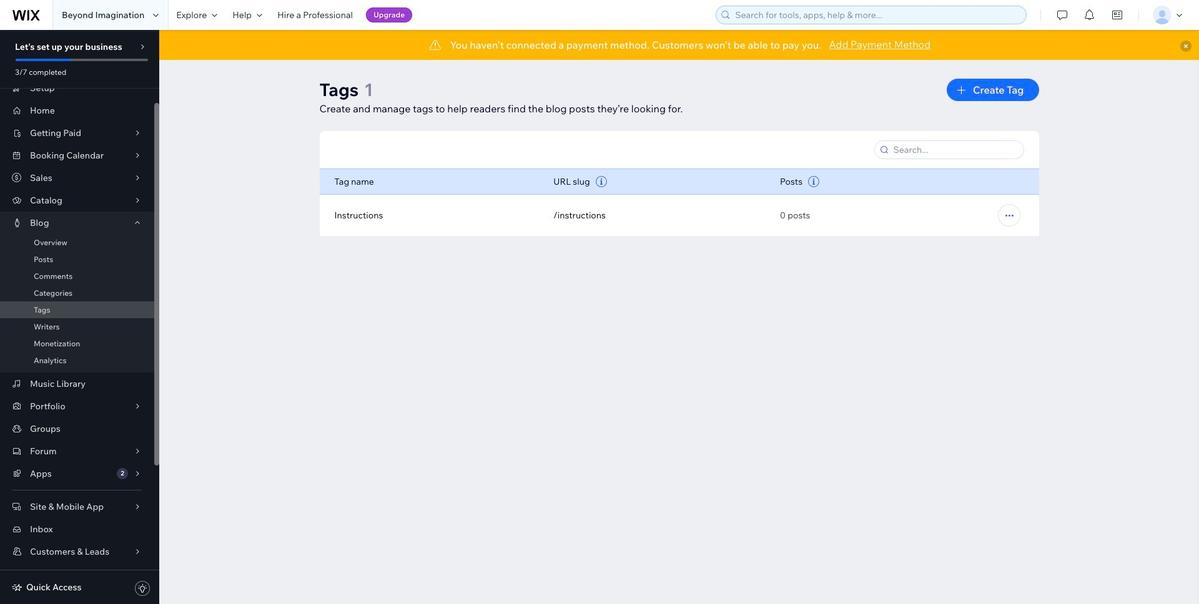 Task type: locate. For each thing, give the bounding box(es) containing it.
Search... field
[[890, 141, 1020, 159]]

alert
[[159, 30, 1200, 60]]



Task type: vqa. For each thing, say whether or not it's contained in the screenshot.
Search... 'field'
yes



Task type: describe. For each thing, give the bounding box(es) containing it.
sidebar element
[[0, 30, 159, 605]]

Search for tools, apps, help & more... field
[[732, 6, 1023, 24]]



